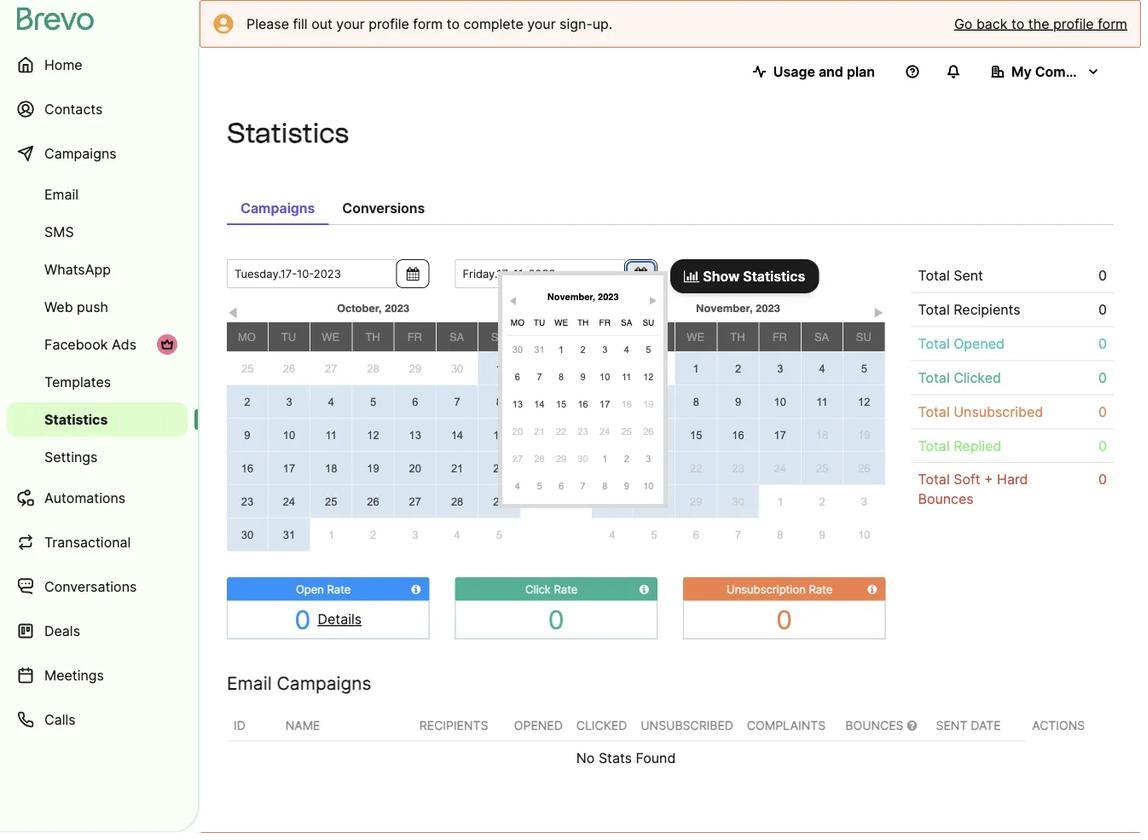 Task type: describe. For each thing, give the bounding box(es) containing it.
total soft + hard bounces
[[918, 471, 1029, 508]]

0 for total opened
[[1099, 335, 1107, 352]]

2 horizontal spatial su
[[856, 331, 872, 343]]

conversions link
[[329, 191, 439, 225]]

stats
[[599, 750, 632, 767]]

1 vertical spatial campaigns link
[[227, 191, 329, 225]]

sent date
[[936, 719, 1001, 733]]

1 to from the left
[[447, 15, 460, 32]]

22 link for the middle 21 link
[[554, 420, 569, 444]]

▶ for "november, 2023" link related to the middle 21 link
[[649, 297, 657, 307]]

15 for 21 link to the right
[[690, 429, 703, 442]]

0 horizontal spatial statistics
[[44, 411, 108, 428]]

contacts
[[44, 101, 103, 117]]

2 horizontal spatial th
[[731, 331, 745, 343]]

0 horizontal spatial 15 link
[[479, 419, 520, 451]]

transactional link
[[7, 522, 188, 563]]

back
[[977, 15, 1008, 32]]

12 link for '19' "link" associated with 21 link to the right's 17 link 18 'link'
[[844, 386, 885, 418]]

2 horizontal spatial 21 link
[[634, 452, 675, 485]]

up.
[[593, 15, 613, 32]]

0 vertical spatial campaigns
[[44, 145, 117, 162]]

11 for 21 link to the right
[[817, 395, 828, 408]]

soft
[[954, 471, 981, 488]]

show
[[703, 268, 740, 285]]

0 horizontal spatial 23
[[241, 495, 254, 508]]

23 link for 22 "link" associated with 21 link to the right
[[718, 452, 759, 485]]

2 vertical spatial 24 link
[[269, 485, 310, 518]]

mo for 2
[[238, 331, 256, 343]]

0 horizontal spatial 17
[[283, 462, 295, 475]]

date
[[971, 719, 1001, 733]]

templates
[[44, 374, 111, 390]]

2 horizontal spatial tu
[[647, 331, 661, 343]]

out
[[312, 15, 333, 32]]

info circle image for click rate
[[640, 584, 649, 595]]

0 horizontal spatial 13
[[409, 429, 422, 442]]

2 vertical spatial 18
[[325, 462, 337, 475]]

18 for 11 link corresponding to 18 'link' for 17 link related to the middle 21 link
[[622, 399, 632, 410]]

unsubscription rate
[[727, 583, 833, 596]]

0 horizontal spatial bounces
[[846, 719, 907, 733]]

31 link for 20 link related to the middle 21 link's 14 link
[[532, 338, 547, 362]]

settings
[[44, 449, 98, 465]]

14 for 20 link corresponding to 21 link to the right's 14 link
[[648, 429, 661, 442]]

tu for 6
[[534, 318, 545, 328]]

21 for 21 link to the right
[[648, 462, 661, 475]]

2 vertical spatial campaigns
[[277, 672, 372, 694]]

automations link
[[7, 478, 188, 519]]

transactional
[[44, 534, 131, 551]]

20 for the middle 21 link
[[513, 426, 523, 437]]

total for total clicked
[[918, 369, 950, 386]]

total replied
[[918, 437, 1002, 454]]

complaints
[[747, 719, 826, 733]]

13 link for 20 link corresponding to 21 link to the right
[[592, 419, 633, 451]]

+
[[985, 471, 994, 488]]

0 horizontal spatial 19 link
[[353, 452, 394, 485]]

th for 2
[[366, 331, 380, 343]]

go back to the profile form
[[955, 15, 1128, 32]]

0 horizontal spatial 22 link
[[479, 452, 520, 485]]

23 for the middle 21 link 22 "link"
[[578, 426, 588, 437]]

13 for 21 link to the right
[[606, 429, 619, 442]]

11 link for 21 link to the right's 17 link 18 'link'
[[802, 386, 843, 418]]

deals link
[[7, 611, 188, 652]]

▶ link for "november, 2023" link related to the middle 21 link
[[647, 292, 660, 307]]

2 horizontal spatial we
[[687, 331, 705, 343]]

total for total soft + hard bounces
[[918, 471, 950, 488]]

0 horizontal spatial 13 link
[[395, 419, 436, 451]]

found
[[636, 750, 676, 767]]

0 horizontal spatial 11 link
[[311, 419, 352, 451]]

show statistics
[[700, 268, 806, 285]]

november, for 21 link to the right
[[696, 302, 753, 314]]

fill
[[293, 15, 308, 32]]

profile for your
[[369, 15, 409, 32]]

0 vertical spatial statistics
[[227, 116, 349, 149]]

sa for 6
[[621, 318, 633, 328]]

th for 6
[[578, 318, 589, 328]]

usage and plan
[[774, 63, 875, 80]]

0 horizontal spatial clicked
[[577, 719, 627, 733]]

sms
[[44, 224, 74, 240]]

31 for "november, 2023" link associated with 21 link to the right
[[648, 362, 661, 375]]

details
[[318, 611, 362, 628]]

automations
[[44, 490, 126, 506]]

total sent
[[918, 267, 984, 284]]

18 link for 17 link related to the middle 21 link
[[619, 392, 634, 416]]

my
[[1012, 63, 1032, 80]]

◀ link for 30
[[507, 292, 520, 307]]

november, 2023 ▶ for 21 link to the right
[[696, 302, 884, 320]]

conversations
[[44, 578, 137, 595]]

open
[[296, 583, 324, 596]]

plan
[[847, 63, 875, 80]]

To text field
[[455, 259, 626, 288]]

0 horizontal spatial unsubscribed
[[641, 719, 734, 733]]

0 for total soft + hard bounces
[[1099, 471, 1107, 488]]

facebook ads link
[[7, 328, 188, 362]]

1 calendar image from the left
[[407, 267, 419, 281]]

total recipients
[[918, 301, 1021, 318]]

0 horizontal spatial recipients
[[420, 719, 488, 733]]

total for total sent
[[918, 267, 950, 284]]

16 link for 23 link for 22 "link" associated with 21 link to the right
[[718, 419, 759, 451]]

2 horizontal spatial sa
[[815, 331, 830, 343]]

2 vertical spatial 23 link
[[227, 485, 268, 518]]

contacts link
[[7, 89, 188, 130]]

2 vertical spatial 16 link
[[227, 452, 268, 485]]

13 link for 20 link related to the middle 21 link
[[510, 392, 525, 416]]

deals
[[44, 623, 80, 639]]

1 horizontal spatial 21 link
[[532, 420, 547, 444]]

october,
[[337, 302, 382, 314]]

sent
[[954, 267, 984, 284]]

conversions
[[342, 200, 425, 216]]

0 horizontal spatial 12 link
[[353, 419, 394, 451]]

2 calendar image from the left
[[635, 267, 648, 281]]

actions
[[1033, 719, 1085, 733]]

2 vertical spatial 18 link
[[311, 452, 352, 485]]

conversations link
[[7, 567, 188, 607]]

statistics link
[[7, 403, 188, 437]]

settings link
[[7, 440, 188, 474]]

email for email campaigns
[[227, 672, 272, 694]]

0 horizontal spatial 31 link
[[269, 519, 310, 551]]

bounces inside total soft + hard bounces
[[918, 491, 974, 508]]

2023 for "november, 2023" link related to the middle 21 link
[[598, 291, 619, 302]]

2 vertical spatial 16
[[241, 462, 254, 475]]

usage
[[774, 63, 816, 80]]

bar chart image
[[684, 270, 700, 283]]

su for 6
[[643, 318, 655, 328]]

0 horizontal spatial 20 link
[[395, 452, 436, 485]]

november, 2023 ▶ for the middle 21 link
[[548, 291, 657, 307]]

please
[[247, 15, 289, 32]]

fr for 6
[[599, 318, 611, 328]]

24 for 17 link related to the middle 21 link
[[600, 426, 610, 437]]

and
[[819, 63, 844, 80]]

push
[[77, 299, 108, 315]]

total for total recipients
[[918, 301, 950, 318]]

replied
[[954, 437, 1002, 454]]

14 for the left 14 link
[[451, 429, 464, 442]]

rate for click rate
[[554, 583, 578, 596]]

whatsapp link
[[7, 253, 188, 287]]

24 for 21 link to the right's 17 link
[[774, 462, 787, 475]]

sent
[[936, 719, 968, 733]]

id
[[234, 719, 246, 733]]

hard
[[997, 471, 1029, 488]]

home link
[[7, 44, 188, 85]]

0 horizontal spatial 21 link
[[437, 452, 478, 485]]

21 for the middle 21 link
[[534, 426, 545, 437]]

facebook ads
[[44, 336, 137, 353]]

click rate
[[526, 583, 578, 596]]

rate for open rate
[[327, 583, 351, 596]]

17 link for 21 link to the right
[[760, 419, 801, 451]]

0 for total clicked
[[1099, 369, 1107, 386]]

facebook
[[44, 336, 108, 353]]

22 for 22 "link" associated with 21 link to the right
[[690, 462, 703, 475]]

meetings link
[[7, 655, 188, 696]]

company
[[1036, 63, 1099, 80]]

0 horizontal spatial 31
[[283, 529, 295, 541]]

november, 2023 link for the middle 21 link
[[529, 287, 638, 307]]

◀ for 25
[[228, 307, 239, 320]]

0 horizontal spatial 11
[[326, 429, 337, 442]]

0 horizontal spatial 15
[[493, 429, 506, 442]]

From text field
[[227, 259, 397, 288]]

total clicked
[[918, 369, 1002, 386]]

0 horizontal spatial 2023
[[385, 302, 410, 314]]

31 link for 20 link corresponding to 21 link to the right's 14 link
[[633, 353, 675, 385]]

2 horizontal spatial mo
[[603, 331, 621, 343]]

usage and plan button
[[739, 55, 889, 89]]

14 for 20 link related to the middle 21 link's 14 link
[[534, 399, 545, 410]]

22 for the left 22 "link"
[[493, 462, 506, 475]]

▶ for "november, 2023" link associated with 21 link to the right
[[874, 307, 884, 320]]

total opened
[[918, 335, 1005, 352]]

sign-
[[560, 15, 593, 32]]

◀ for 30
[[509, 297, 518, 307]]

2 vertical spatial 17 link
[[269, 452, 310, 485]]

email campaigns
[[227, 672, 372, 694]]

form for the
[[1098, 15, 1128, 32]]

october, 2023
[[337, 302, 410, 314]]

my company
[[1012, 63, 1099, 80]]

left___rvooi image
[[160, 338, 174, 352]]

show statistics button
[[671, 259, 819, 294]]

web push
[[44, 299, 108, 315]]

no
[[577, 750, 595, 767]]

0 horizontal spatial 14 link
[[437, 419, 478, 451]]

total for total unsubscribed
[[918, 403, 950, 420]]

0 for total replied
[[1099, 437, 1107, 454]]

open rate
[[296, 583, 351, 596]]

0 horizontal spatial 12
[[367, 429, 379, 442]]

rate for unsubscription rate
[[809, 583, 833, 596]]

web
[[44, 299, 73, 315]]

16 link for 23 link corresponding to the middle 21 link 22 "link"
[[576, 392, 591, 416]]

unsubscription
[[727, 583, 806, 596]]

calls
[[44, 712, 76, 728]]

tu for 2
[[281, 331, 296, 343]]



Task type: locate. For each thing, give the bounding box(es) containing it.
▶
[[649, 297, 657, 307], [874, 307, 884, 320]]

2 horizontal spatial statistics
[[743, 268, 806, 285]]

0 for total recipients
[[1099, 301, 1107, 318]]

your
[[336, 15, 365, 32], [527, 15, 556, 32]]

30 link
[[510, 338, 525, 362], [436, 353, 478, 385], [592, 353, 633, 385], [576, 447, 591, 471], [718, 485, 759, 518], [227, 519, 268, 551]]

campaigns link up email link
[[7, 133, 188, 174]]

0 vertical spatial bounces
[[918, 491, 974, 508]]

we for 2
[[322, 331, 340, 343]]

0 horizontal spatial su
[[491, 331, 507, 343]]

clicked up total unsubscribed
[[954, 369, 1002, 386]]

1 horizontal spatial 15
[[556, 399, 567, 410]]

total left replied
[[918, 437, 950, 454]]

2 form from the left
[[1098, 15, 1128, 32]]

0 horizontal spatial november,
[[548, 291, 596, 302]]

17 for 24 link associated with 17 link related to the middle 21 link
[[600, 399, 610, 410]]

2 info circle image from the left
[[640, 584, 649, 595]]

0 vertical spatial recipients
[[954, 301, 1021, 318]]

0 horizontal spatial profile
[[369, 15, 409, 32]]

statistics inside button
[[743, 268, 806, 285]]

4
[[624, 344, 630, 355], [819, 362, 826, 375], [328, 395, 334, 408], [515, 481, 520, 491], [610, 529, 616, 541], [454, 529, 460, 542]]

2 to from the left
[[1012, 15, 1025, 32]]

0 for total unsubscribed
[[1099, 403, 1107, 420]]

1 info circle image from the left
[[412, 584, 421, 595]]

0 horizontal spatial 21
[[451, 462, 464, 475]]

november, 2023 ▶
[[548, 291, 657, 307], [696, 302, 884, 320]]

1 vertical spatial opened
[[514, 719, 563, 733]]

go back to the profile form link
[[955, 14, 1128, 34]]

0 horizontal spatial 16 link
[[227, 452, 268, 485]]

1 vertical spatial 19
[[858, 429, 871, 442]]

16
[[578, 399, 588, 410], [732, 429, 745, 442], [241, 462, 254, 475]]

1 horizontal spatial 22
[[556, 426, 567, 437]]

27
[[325, 362, 337, 375], [513, 453, 523, 464], [409, 495, 422, 508], [606, 495, 619, 508]]

1 horizontal spatial bounces
[[918, 491, 974, 508]]

21 link
[[532, 420, 547, 444], [437, 452, 478, 485], [634, 452, 675, 485]]

0 vertical spatial 11
[[622, 372, 632, 382]]

fr down "to" text field
[[599, 318, 611, 328]]

14 link for 20 link corresponding to 21 link to the right
[[634, 419, 675, 451]]

0 horizontal spatial 24
[[283, 495, 295, 508]]

1 vertical spatial 23 link
[[718, 452, 759, 485]]

2 horizontal spatial 12
[[858, 395, 871, 408]]

0 vertical spatial 18
[[622, 399, 632, 410]]

20 link
[[510, 420, 525, 444], [395, 452, 436, 485], [592, 452, 633, 485]]

1 vertical spatial 12
[[858, 395, 871, 408]]

7 total from the top
[[918, 471, 950, 488]]

profile right the out
[[369, 15, 409, 32]]

email
[[44, 186, 79, 203], [227, 672, 272, 694]]

31 link
[[532, 338, 547, 362], [633, 353, 675, 385], [269, 519, 310, 551]]

19 for 12 link related to '19' "link" associated with 18 'link' for 17 link related to the middle 21 link
[[643, 399, 654, 410]]

1 horizontal spatial 15 link
[[554, 392, 569, 416]]

2023 down "to" text field
[[598, 291, 619, 302]]

rate right open
[[327, 583, 351, 596]]

total up the total clicked
[[918, 335, 950, 352]]

web push link
[[7, 290, 188, 324]]

rate right click
[[554, 583, 578, 596]]

profile right the at the top of page
[[1054, 15, 1094, 32]]

9 link
[[576, 365, 591, 389], [718, 386, 759, 418], [227, 419, 268, 451], [619, 474, 634, 498], [802, 519, 844, 551]]

1 horizontal spatial we
[[555, 318, 568, 328]]

6
[[515, 372, 520, 382], [412, 395, 418, 408], [609, 395, 616, 408], [559, 481, 564, 491], [693, 529, 700, 541]]

th
[[578, 318, 589, 328], [366, 331, 380, 343], [731, 331, 745, 343]]

1 rate from the left
[[327, 583, 351, 596]]

12 link for '19' "link" associated with 18 'link' for 17 link related to the middle 21 link
[[641, 365, 656, 389]]

please fill out your profile form to complete your sign-up.
[[247, 15, 613, 32]]

we down "to" text field
[[555, 318, 568, 328]]

2 horizontal spatial 11
[[817, 395, 828, 408]]

22 link for 21 link to the right
[[676, 452, 717, 485]]

campaigns up email link
[[44, 145, 117, 162]]

total down the total clicked
[[918, 403, 950, 420]]

2 horizontal spatial 16
[[732, 429, 745, 442]]

1 horizontal spatial 14 link
[[532, 392, 547, 416]]

name
[[286, 719, 320, 733]]

to
[[447, 15, 460, 32], [1012, 15, 1025, 32]]

calendar image up october, 2023 link
[[407, 267, 419, 281]]

1 horizontal spatial 24
[[600, 426, 610, 437]]

my company button
[[978, 55, 1114, 89]]

20 for 21 link to the right
[[606, 462, 619, 475]]

11 for the middle 21 link
[[622, 372, 632, 382]]

14 link
[[532, 392, 547, 416], [437, 419, 478, 451], [634, 419, 675, 451]]

2 horizontal spatial 15
[[690, 429, 703, 442]]

total for total opened
[[918, 335, 950, 352]]

meetings
[[44, 667, 104, 684]]

calendar image
[[407, 267, 419, 281], [635, 267, 648, 281]]

home
[[44, 56, 82, 73]]

1 vertical spatial statistics
[[743, 268, 806, 285]]

29
[[409, 362, 422, 375], [556, 453, 567, 464], [493, 495, 506, 508], [690, 495, 703, 508]]

1 horizontal spatial ◀ link
[[507, 292, 520, 307]]

rate
[[327, 583, 351, 596], [554, 583, 578, 596], [809, 583, 833, 596]]

fr down october, 2023 link
[[408, 331, 422, 343]]

november, down show
[[696, 302, 753, 314]]

whatsapp
[[44, 261, 111, 278]]

info circle image
[[412, 584, 421, 595], [640, 584, 649, 595]]

form
[[413, 15, 443, 32], [1098, 15, 1128, 32]]

november, 2023 ▶ down the 'show statistics' on the top of the page
[[696, 302, 884, 320]]

1 horizontal spatial rate
[[554, 583, 578, 596]]

30
[[513, 344, 523, 355], [451, 362, 464, 375], [607, 362, 619, 375], [578, 453, 588, 464], [732, 495, 745, 508], [241, 529, 254, 541]]

bounces down soft
[[918, 491, 974, 508]]

6 total from the top
[[918, 437, 950, 454]]

bounces left sent
[[846, 719, 907, 733]]

2
[[581, 344, 586, 355], [735, 362, 742, 375], [244, 395, 250, 408], [624, 453, 630, 464], [819, 495, 826, 508], [370, 529, 376, 542]]

form for your
[[413, 15, 443, 32]]

20 link for the middle 21 link
[[510, 420, 525, 444]]

24 link for 21 link to the right's 17 link
[[760, 452, 801, 485]]

clicked up stats
[[577, 719, 627, 733]]

17 link
[[598, 392, 613, 416], [760, 419, 801, 451], [269, 452, 310, 485]]

0 horizontal spatial 18
[[325, 462, 337, 475]]

11 link for 18 'link' for 17 link related to the middle 21 link
[[619, 365, 634, 389]]

email link
[[7, 177, 188, 212]]

2 horizontal spatial 23
[[732, 462, 745, 475]]

to left the at the top of page
[[1012, 15, 1025, 32]]

31 for "november, 2023" link related to the middle 21 link
[[534, 344, 545, 355]]

12 for '19' "link" associated with 21 link to the right's 17 link 18 'link'
[[858, 395, 871, 408]]

november, 2023 ▶ down "to" text field
[[548, 291, 657, 307]]

1 form from the left
[[413, 15, 443, 32]]

1 horizontal spatial statistics
[[227, 116, 349, 149]]

1 horizontal spatial 13
[[513, 399, 523, 410]]

1 horizontal spatial november, 2023 ▶
[[696, 302, 884, 320]]

23 link for the middle 21 link 22 "link"
[[576, 420, 591, 444]]

november, 2023 link
[[529, 287, 638, 307], [633, 298, 844, 318]]

▶ link
[[647, 292, 660, 307], [873, 303, 886, 320]]

your left the sign-
[[527, 15, 556, 32]]

1 horizontal spatial to
[[1012, 15, 1025, 32]]

email up id
[[227, 672, 272, 694]]

14
[[534, 399, 545, 410], [451, 429, 464, 442], [648, 429, 661, 442]]

unsubscribed up replied
[[954, 403, 1044, 420]]

total for total replied
[[918, 437, 950, 454]]

email for email
[[44, 186, 79, 203]]

form up company
[[1098, 15, 1128, 32]]

0 horizontal spatial email
[[44, 186, 79, 203]]

complete
[[464, 15, 524, 32]]

campaigns link up from text field at the top of page
[[227, 191, 329, 225]]

19 for 12 link related to '19' "link" associated with 21 link to the right's 17 link 18 'link'
[[858, 429, 871, 442]]

0 horizontal spatial 19
[[367, 462, 379, 475]]

opened
[[954, 335, 1005, 352], [514, 719, 563, 733]]

1 horizontal spatial opened
[[954, 335, 1005, 352]]

2 horizontal spatial 22
[[690, 462, 703, 475]]

to inside 'link'
[[1012, 15, 1025, 32]]

1 vertical spatial unsubscribed
[[641, 719, 734, 733]]

info circle image
[[868, 584, 877, 595]]

1 profile from the left
[[369, 15, 409, 32]]

25 link
[[227, 353, 268, 385], [619, 420, 634, 444], [802, 452, 843, 485], [311, 485, 352, 518]]

0 vertical spatial campaigns link
[[7, 133, 188, 174]]

17
[[600, 399, 610, 410], [774, 429, 787, 442], [283, 462, 295, 475]]

▶ link for "november, 2023" link associated with 21 link to the right
[[873, 303, 886, 320]]

15 link for 20 link corresponding to 21 link to the right
[[676, 419, 717, 451]]

total inside total soft + hard bounces
[[918, 471, 950, 488]]

3 total from the top
[[918, 335, 950, 352]]

november, 2023 link for 21 link to the right
[[633, 298, 844, 318]]

10 link
[[598, 365, 613, 389], [760, 386, 801, 418], [269, 419, 310, 451], [641, 474, 656, 498], [844, 519, 886, 551]]

form inside 'link'
[[1098, 15, 1128, 32]]

11
[[622, 372, 632, 382], [817, 395, 828, 408], [326, 429, 337, 442]]

ads
[[112, 336, 137, 353]]

2 profile from the left
[[1054, 15, 1094, 32]]

0 horizontal spatial 17 link
[[269, 452, 310, 485]]

9
[[581, 372, 586, 382], [735, 395, 742, 408], [244, 429, 250, 442], [624, 481, 630, 491], [819, 528, 826, 541]]

2 horizontal spatial fr
[[773, 331, 787, 343]]

2 vertical spatial statistics
[[44, 411, 108, 428]]

19 link for 18 'link' for 17 link related to the middle 21 link
[[641, 392, 656, 416]]

su for 2
[[491, 331, 507, 343]]

17 for 21 link to the right's 17 link's 24 link
[[774, 429, 787, 442]]

5 total from the top
[[918, 403, 950, 420]]

total unsubscribed
[[918, 403, 1044, 420]]

su
[[643, 318, 655, 328], [491, 331, 507, 343], [856, 331, 872, 343]]

november, down "to" text field
[[548, 291, 596, 302]]

16 for 21 link to the right
[[732, 429, 745, 442]]

form left the complete at the top
[[413, 15, 443, 32]]

2 vertical spatial 19
[[367, 462, 379, 475]]

0 horizontal spatial fr
[[408, 331, 422, 343]]

0 vertical spatial unsubscribed
[[954, 403, 1044, 420]]

12
[[643, 372, 654, 382], [858, 395, 871, 408], [367, 429, 379, 442]]

1 horizontal spatial tu
[[534, 318, 545, 328]]

5
[[646, 344, 651, 355], [862, 362, 868, 375], [370, 395, 376, 408], [537, 481, 542, 491], [651, 529, 657, 541], [496, 529, 503, 542]]

16 for the middle 21 link
[[578, 399, 588, 410]]

1 total from the top
[[918, 267, 950, 284]]

1 horizontal spatial mo
[[511, 318, 525, 328]]

20 link for 21 link to the right
[[592, 452, 633, 485]]

2 horizontal spatial 16 link
[[718, 419, 759, 451]]

2 vertical spatial 31
[[283, 529, 295, 541]]

no stats found
[[577, 750, 676, 767]]

23
[[578, 426, 588, 437], [732, 462, 745, 475], [241, 495, 254, 508]]

th down "to" text field
[[578, 318, 589, 328]]

0 horizontal spatial 20
[[409, 462, 422, 475]]

fr
[[599, 318, 611, 328], [408, 331, 422, 343], [773, 331, 787, 343]]

18 link for 21 link to the right's 17 link
[[802, 419, 843, 451]]

12 for '19' "link" associated with 18 'link' for 17 link related to the middle 21 link
[[643, 372, 654, 382]]

15 for the middle 21 link
[[556, 399, 567, 410]]

we down october,
[[322, 331, 340, 343]]

22 for the middle 21 link 22 "link"
[[556, 426, 567, 437]]

7
[[537, 372, 542, 382], [454, 395, 460, 408], [651, 395, 657, 408], [581, 481, 586, 491], [735, 529, 742, 541]]

3 rate from the left
[[809, 583, 833, 596]]

0 horizontal spatial campaigns link
[[7, 133, 188, 174]]

18 link
[[619, 392, 634, 416], [802, 419, 843, 451], [311, 452, 352, 485]]

15 link
[[554, 392, 569, 416], [479, 419, 520, 451], [676, 419, 717, 451]]

1 horizontal spatial 22 link
[[554, 420, 569, 444]]

th down october, 2023
[[366, 331, 380, 343]]

7 link
[[532, 365, 547, 389], [437, 385, 478, 418], [634, 385, 675, 418], [576, 474, 591, 498], [717, 519, 759, 551]]

2 horizontal spatial 31 link
[[633, 353, 675, 385]]

24 link
[[598, 420, 613, 444], [760, 452, 801, 485], [269, 485, 310, 518]]

24
[[600, 426, 610, 437], [774, 462, 787, 475], [283, 495, 295, 508]]

2 vertical spatial 12
[[367, 429, 379, 442]]

calendar image left bar chart image
[[635, 267, 648, 281]]

2 horizontal spatial 21
[[648, 462, 661, 475]]

total down total sent
[[918, 301, 950, 318]]

1 vertical spatial 16
[[732, 429, 745, 442]]

calls link
[[7, 700, 188, 741]]

1 horizontal spatial 19
[[643, 399, 654, 410]]

17 link for the middle 21 link
[[598, 392, 613, 416]]

13 for the middle 21 link
[[513, 399, 523, 410]]

total left sent
[[918, 267, 950, 284]]

profile inside 'link'
[[1054, 15, 1094, 32]]

1 vertical spatial 24 link
[[760, 452, 801, 485]]

1 horizontal spatial 31 link
[[532, 338, 547, 362]]

1 horizontal spatial unsubscribed
[[954, 403, 1044, 420]]

0 for total sent
[[1099, 267, 1107, 284]]

total
[[918, 267, 950, 284], [918, 301, 950, 318], [918, 335, 950, 352], [918, 369, 950, 386], [918, 403, 950, 420], [918, 437, 950, 454], [918, 471, 950, 488]]

3
[[602, 344, 608, 355], [777, 362, 784, 375], [286, 395, 292, 408], [646, 453, 651, 464], [862, 495, 868, 508], [412, 529, 418, 542]]

1 horizontal spatial 12
[[643, 372, 654, 382]]

2 your from the left
[[527, 15, 556, 32]]

the
[[1029, 15, 1050, 32]]

sa for 2
[[450, 331, 464, 343]]

click
[[526, 583, 551, 596]]

2 total from the top
[[918, 301, 950, 318]]

4 total from the top
[[918, 369, 950, 386]]

29 link
[[394, 353, 436, 385], [554, 447, 569, 471], [479, 485, 520, 518], [676, 485, 717, 518]]

mo for 6
[[511, 318, 525, 328]]

templates link
[[7, 365, 188, 399]]

rate left info circle icon
[[809, 583, 833, 596]]

21 for the leftmost 21 link
[[451, 462, 464, 475]]

0 horizontal spatial to
[[447, 15, 460, 32]]

1 vertical spatial bounces
[[846, 719, 907, 733]]

info circle image for open rate
[[412, 584, 421, 595]]

2 vertical spatial 11
[[326, 429, 337, 442]]

27 link
[[310, 353, 352, 385], [510, 447, 525, 471], [395, 485, 436, 518], [592, 485, 633, 518]]

1 vertical spatial campaigns
[[241, 200, 315, 216]]

2 horizontal spatial 2023
[[756, 302, 781, 314]]

0 details
[[295, 605, 362, 635]]

total down "total opened"
[[918, 369, 950, 386]]

0 horizontal spatial ▶
[[649, 297, 657, 307]]

1 horizontal spatial 20 link
[[510, 420, 525, 444]]

28
[[367, 362, 379, 375], [534, 453, 545, 464], [451, 495, 464, 508], [648, 495, 661, 508]]

profile for the
[[1054, 15, 1094, 32]]

1 your from the left
[[336, 15, 365, 32]]

2 rate from the left
[[554, 583, 578, 596]]

fr down the 'show statistics' on the top of the page
[[773, 331, 787, 343]]

1 horizontal spatial clicked
[[954, 369, 1002, 386]]

campaigns up from text field at the top of page
[[241, 200, 315, 216]]

22 link
[[554, 420, 569, 444], [479, 452, 520, 485], [676, 452, 717, 485]]

15 link for 20 link related to the middle 21 link
[[554, 392, 569, 416]]

1 horizontal spatial campaigns link
[[227, 191, 329, 225]]

24 link for 17 link related to the middle 21 link
[[598, 420, 613, 444]]

19 link for 21 link to the right's 17 link 18 'link'
[[844, 419, 885, 451]]

we for 6
[[555, 318, 568, 328]]

1 horizontal spatial 11 link
[[619, 365, 634, 389]]

11 link
[[619, 365, 634, 389], [802, 386, 843, 418], [311, 419, 352, 451]]

1 vertical spatial 17
[[774, 429, 787, 442]]

13
[[513, 399, 523, 410], [409, 429, 422, 442], [606, 429, 619, 442]]

go
[[955, 15, 973, 32]]

total left soft
[[918, 471, 950, 488]]

2 horizontal spatial 24
[[774, 462, 787, 475]]

mo
[[511, 318, 525, 328], [238, 331, 256, 343], [603, 331, 621, 343]]

0 horizontal spatial ◀
[[228, 307, 239, 320]]

2023 for "november, 2023" link associated with 21 link to the right
[[756, 302, 781, 314]]

your right the out
[[336, 15, 365, 32]]

we down bar chart image
[[687, 331, 705, 343]]

th down show statistics button
[[731, 331, 745, 343]]

campaigns up name
[[277, 672, 372, 694]]

unsubscribed up found
[[641, 719, 734, 733]]

◀ link
[[507, 292, 520, 307], [227, 303, 240, 320]]

28 link
[[352, 353, 394, 385], [532, 447, 547, 471], [437, 485, 478, 518], [634, 485, 675, 518]]

sms link
[[7, 215, 188, 249]]

0 horizontal spatial 23 link
[[227, 485, 268, 518]]

14 link for 20 link related to the middle 21 link
[[532, 392, 547, 416]]

1 horizontal spatial sa
[[621, 318, 633, 328]]

november, for the middle 21 link
[[548, 291, 596, 302]]

email up sms
[[44, 186, 79, 203]]

statistics
[[227, 116, 349, 149], [743, 268, 806, 285], [44, 411, 108, 428]]

2023 down the 'show statistics' on the top of the page
[[756, 302, 781, 314]]

campaigns
[[44, 145, 117, 162], [241, 200, 315, 216], [277, 672, 372, 694]]

18 for 21 link to the right's 17 link 18 'link' 11 link
[[816, 429, 829, 442]]

0 vertical spatial opened
[[954, 335, 1005, 352]]

1 horizontal spatial 23 link
[[576, 420, 591, 444]]

0 vertical spatial clicked
[[954, 369, 1002, 386]]

october, 2023 link
[[268, 298, 478, 318]]

to left the complete at the top
[[447, 15, 460, 32]]

23 for 22 "link" associated with 21 link to the right
[[732, 462, 745, 475]]

◀ link for 25
[[227, 303, 240, 320]]

0 vertical spatial 23
[[578, 426, 588, 437]]

2023 right october,
[[385, 302, 410, 314]]



Task type: vqa. For each thing, say whether or not it's contained in the screenshot.


